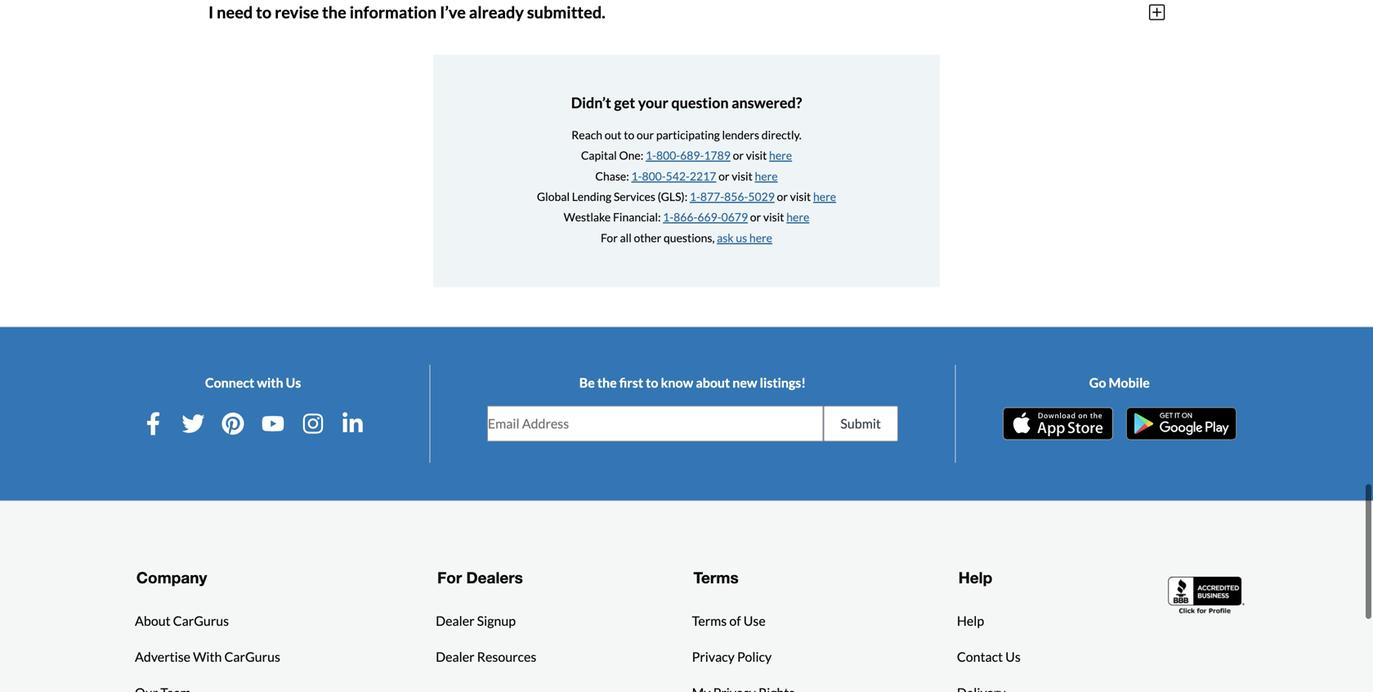 Task type: locate. For each thing, give the bounding box(es) containing it.
dealers
[[467, 569, 523, 587]]

1 horizontal spatial us
[[1006, 649, 1021, 665]]

the right the be
[[598, 375, 617, 391]]

here up 5029 on the top right of the page
[[755, 169, 778, 183]]

pinterest image
[[222, 413, 245, 436]]

0 horizontal spatial the
[[322, 2, 347, 22]]

0 vertical spatial for
[[601, 231, 618, 245]]

0 horizontal spatial to
[[256, 2, 272, 22]]

resources
[[477, 649, 537, 665]]

2 horizontal spatial to
[[646, 375, 659, 391]]

lenders
[[723, 128, 760, 142]]

dealer left the signup
[[436, 613, 475, 629]]

0 vertical spatial help
[[959, 569, 993, 587]]

1 vertical spatial the
[[598, 375, 617, 391]]

dealer resources link
[[436, 648, 537, 667]]

contact
[[957, 649, 1003, 665]]

to inside button
[[256, 2, 272, 22]]

dealer for dealer resources
[[436, 649, 475, 665]]

800- up 1-800-542-2217 link
[[657, 149, 681, 162]]

ask
[[717, 231, 734, 245]]

one:
[[619, 149, 644, 162]]

1 dealer from the top
[[436, 613, 475, 629]]

0 vertical spatial the
[[322, 2, 347, 22]]

i need to revise the information i've already submitted. button
[[209, 0, 1165, 35]]

2 vertical spatial to
[[646, 375, 659, 391]]

privacy policy
[[692, 649, 772, 665]]

for left all at the top left of page
[[601, 231, 618, 245]]

get
[[614, 93, 636, 111]]

1- right one:
[[646, 149, 657, 162]]

here down directly.
[[770, 149, 793, 162]]

privacy
[[692, 649, 735, 665]]

or
[[733, 149, 744, 162], [719, 169, 730, 183], [777, 190, 788, 204], [751, 210, 762, 224]]

terms left of
[[692, 613, 727, 629]]

financial:
[[613, 210, 661, 224]]

to right need
[[256, 2, 272, 22]]

linkedin image
[[341, 413, 364, 436]]

0 vertical spatial dealer
[[436, 613, 475, 629]]

856-
[[725, 190, 749, 204]]

question
[[672, 93, 729, 111]]

to inside the reach out to our participating lenders directly. capital one: 1-800-689-1789 or visit here chase: 1-800-542-2217 or visit here global lending services (gls): 1-877-856-5029 or visit here westlake financial: 1-866-669-0679 or visit here for all other questions, ask us here
[[624, 128, 635, 142]]

or right "2217"
[[719, 169, 730, 183]]

to for need
[[256, 2, 272, 22]]

i've
[[440, 2, 466, 22]]

facebook image
[[142, 413, 165, 436]]

privacy policy link
[[692, 648, 772, 667]]

to for out
[[624, 128, 635, 142]]

1-866-669-0679 link
[[663, 210, 748, 224]]

here link
[[770, 149, 793, 162], [755, 169, 778, 183], [814, 190, 837, 204], [787, 210, 810, 224]]

dealer
[[436, 613, 475, 629], [436, 649, 475, 665]]

dealer down "dealer signup" link on the bottom of page
[[436, 649, 475, 665]]

here link for 1-800-542-2217
[[755, 169, 778, 183]]

0679
[[722, 210, 748, 224]]

here link right 0679
[[787, 210, 810, 224]]

1-
[[646, 149, 657, 162], [632, 169, 642, 183], [690, 190, 701, 204], [663, 210, 674, 224]]

answered?
[[732, 93, 802, 111]]

advertise with cargurus
[[135, 649, 280, 665]]

or down lenders
[[733, 149, 744, 162]]

1- down "2217"
[[690, 190, 701, 204]]

contact us link
[[957, 648, 1021, 667]]

for
[[601, 231, 618, 245], [438, 569, 462, 587]]

already
[[469, 2, 524, 22]]

866-
[[674, 210, 698, 224]]

800-
[[657, 149, 681, 162], [642, 169, 666, 183]]

terms for terms of use
[[692, 613, 727, 629]]

for left dealers
[[438, 569, 462, 587]]

0 vertical spatial to
[[256, 2, 272, 22]]

(gls):
[[658, 190, 688, 204]]

services
[[614, 190, 656, 204]]

visit down 5029 on the top right of the page
[[764, 210, 785, 224]]

help up contact
[[957, 613, 985, 629]]

plus square image
[[1150, 3, 1165, 21]]

to right first
[[646, 375, 659, 391]]

the
[[322, 2, 347, 22], [598, 375, 617, 391]]

out
[[605, 128, 622, 142]]

1 vertical spatial terms
[[692, 613, 727, 629]]

know
[[661, 375, 694, 391]]

1 vertical spatial dealer
[[436, 649, 475, 665]]

0 vertical spatial cargurus
[[173, 613, 229, 629]]

help up help link
[[959, 569, 993, 587]]

reach out to our participating lenders directly. capital one: 1-800-689-1789 or visit here chase: 1-800-542-2217 or visit here global lending services (gls): 1-877-856-5029 or visit here westlake financial: 1-866-669-0679 or visit here for all other questions, ask us here
[[537, 128, 837, 245]]

first
[[620, 375, 644, 391]]

us right contact
[[1006, 649, 1021, 665]]

here link for 1-800-689-1789
[[770, 149, 793, 162]]

to right out
[[624, 128, 635, 142]]

be the first to know about new listings!
[[580, 375, 806, 391]]

800- up (gls): in the top of the page
[[642, 169, 666, 183]]

2 dealer from the top
[[436, 649, 475, 665]]

1 vertical spatial to
[[624, 128, 635, 142]]

us right the with
[[286, 375, 301, 391]]

visit
[[746, 149, 767, 162], [732, 169, 753, 183], [791, 190, 811, 204], [764, 210, 785, 224]]

didn't
[[571, 93, 612, 111]]

0 vertical spatial terms
[[694, 569, 739, 587]]

ask us here link
[[717, 231, 773, 245]]

youtube image
[[262, 413, 285, 436]]

0 horizontal spatial us
[[286, 375, 301, 391]]

contact us
[[957, 649, 1021, 665]]

here link right 5029 on the top right of the page
[[814, 190, 837, 204]]

here
[[770, 149, 793, 162], [755, 169, 778, 183], [814, 190, 837, 204], [787, 210, 810, 224], [750, 231, 773, 245]]

cargurus
[[173, 613, 229, 629], [224, 649, 280, 665]]

about cargurus
[[135, 613, 229, 629]]

dealer for dealer signup
[[436, 613, 475, 629]]

1-800-689-1789 link
[[646, 149, 731, 162]]

use
[[744, 613, 766, 629]]

cargurus up the 'with'
[[173, 613, 229, 629]]

listings!
[[760, 375, 806, 391]]

1 horizontal spatial for
[[601, 231, 618, 245]]

advertise
[[135, 649, 191, 665]]

2217
[[690, 169, 717, 183]]

terms up terms of use
[[694, 569, 739, 587]]

or right 5029 on the top right of the page
[[777, 190, 788, 204]]

help link
[[957, 612, 985, 631]]

cargurus right the 'with'
[[224, 649, 280, 665]]

us
[[286, 375, 301, 391], [1006, 649, 1021, 665]]

lending
[[572, 190, 612, 204]]

download on the app store image
[[1003, 408, 1114, 440]]

your
[[638, 93, 669, 111]]

here link up 5029 on the top right of the page
[[755, 169, 778, 183]]

here link down directly.
[[770, 149, 793, 162]]

1 vertical spatial for
[[438, 569, 462, 587]]

1 horizontal spatial to
[[624, 128, 635, 142]]

0 vertical spatial us
[[286, 375, 301, 391]]

twitter image
[[182, 413, 205, 436]]

the right revise
[[322, 2, 347, 22]]

of
[[730, 613, 741, 629]]

help
[[959, 569, 993, 587], [957, 613, 985, 629]]

terms
[[694, 569, 739, 587], [692, 613, 727, 629]]

to
[[256, 2, 272, 22], [624, 128, 635, 142], [646, 375, 659, 391]]

1 vertical spatial help
[[957, 613, 985, 629]]



Task type: describe. For each thing, give the bounding box(es) containing it.
0 horizontal spatial for
[[438, 569, 462, 587]]

689-
[[681, 149, 704, 162]]

submit button
[[824, 406, 899, 442]]

for inside the reach out to our participating lenders directly. capital one: 1-800-689-1789 or visit here chase: 1-800-542-2217 or visit here global lending services (gls): 1-877-856-5029 or visit here westlake financial: 1-866-669-0679 or visit here for all other questions, ask us here
[[601, 231, 618, 245]]

westlake
[[564, 210, 611, 224]]

click for the bbb business review of this auto listing service in cambridge ma image
[[1169, 575, 1247, 616]]

here right 5029 on the top right of the page
[[814, 190, 837, 204]]

be
[[580, 375, 595, 391]]

revise
[[275, 2, 319, 22]]

for dealers
[[438, 569, 523, 587]]

chase:
[[596, 169, 630, 183]]

1789
[[704, 149, 731, 162]]

need
[[217, 2, 253, 22]]

terms for terms
[[694, 569, 739, 587]]

1- down (gls): in the top of the page
[[663, 210, 674, 224]]

our
[[637, 128, 654, 142]]

submit
[[841, 416, 881, 432]]

with
[[257, 375, 283, 391]]

here right 0679
[[787, 210, 810, 224]]

us
[[736, 231, 748, 245]]

1- up 'services'
[[632, 169, 642, 183]]

visit up 856-
[[732, 169, 753, 183]]

the inside button
[[322, 2, 347, 22]]

new
[[733, 375, 758, 391]]

terms of use link
[[692, 612, 766, 631]]

with
[[193, 649, 222, 665]]

visit right 5029 on the top right of the page
[[791, 190, 811, 204]]

i
[[209, 2, 214, 22]]

advertise with cargurus link
[[135, 648, 280, 667]]

directly.
[[762, 128, 802, 142]]

instagram image
[[302, 413, 324, 436]]

all
[[620, 231, 632, 245]]

5029
[[749, 190, 775, 204]]

1 vertical spatial 800-
[[642, 169, 666, 183]]

visit down lenders
[[746, 149, 767, 162]]

542-
[[666, 169, 690, 183]]

get it on google play image
[[1127, 408, 1237, 440]]

669-
[[698, 210, 722, 224]]

877-
[[701, 190, 725, 204]]

here right us
[[750, 231, 773, 245]]

go mobile
[[1090, 375, 1150, 391]]

dealer resources
[[436, 649, 537, 665]]

reach
[[572, 128, 603, 142]]

1-800-542-2217 link
[[632, 169, 717, 183]]

about cargurus link
[[135, 612, 229, 631]]

information
[[350, 2, 437, 22]]

1 vertical spatial cargurus
[[224, 649, 280, 665]]

company
[[136, 569, 207, 587]]

1-877-856-5029 link
[[690, 190, 775, 204]]

terms of use
[[692, 613, 766, 629]]

about
[[696, 375, 730, 391]]

global
[[537, 190, 570, 204]]

i need to revise the information i've already submitted.
[[209, 2, 606, 22]]

connect
[[205, 375, 255, 391]]

Email Address email field
[[488, 407, 823, 441]]

here link for 1-866-669-0679
[[787, 210, 810, 224]]

dealer signup link
[[436, 612, 516, 631]]

capital
[[581, 149, 617, 162]]

participating
[[657, 128, 720, 142]]

mobile
[[1109, 375, 1150, 391]]

here link for 1-877-856-5029
[[814, 190, 837, 204]]

other
[[634, 231, 662, 245]]

0 vertical spatial 800-
[[657, 149, 681, 162]]

connect with us
[[205, 375, 301, 391]]

about
[[135, 613, 171, 629]]

go
[[1090, 375, 1107, 391]]

submitted.
[[527, 2, 606, 22]]

or right 0679
[[751, 210, 762, 224]]

didn't get your question answered?
[[571, 93, 802, 111]]

1 horizontal spatial the
[[598, 375, 617, 391]]

policy
[[738, 649, 772, 665]]

dealer signup
[[436, 613, 516, 629]]

signup
[[477, 613, 516, 629]]

1 vertical spatial us
[[1006, 649, 1021, 665]]

questions,
[[664, 231, 715, 245]]



Task type: vqa. For each thing, say whether or not it's contained in the screenshot.
73 DAYS AT THIS DEALERSHIP ICON
no



